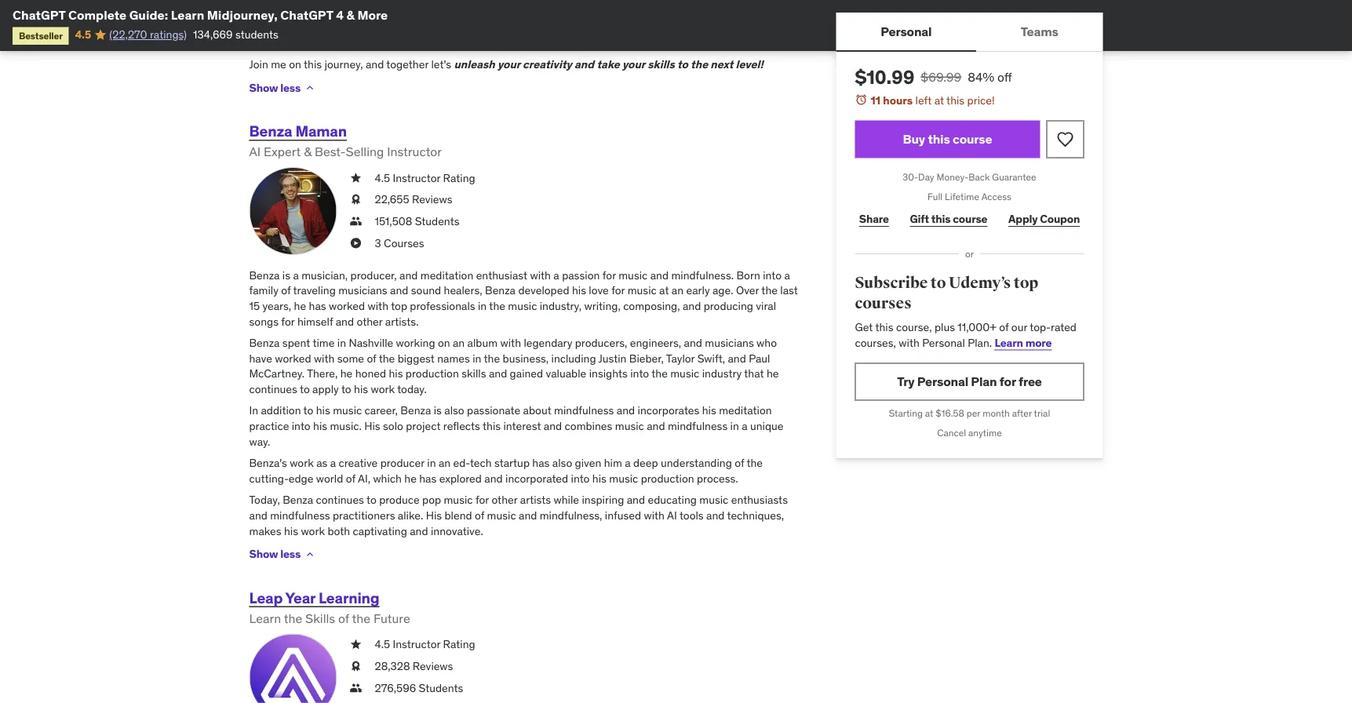 Task type: locate. For each thing, give the bounding box(es) containing it.
0 vertical spatial show less button
[[249, 72, 316, 104]]

working
[[396, 336, 435, 350]]

with up artists.
[[368, 299, 388, 313]]

spent
[[282, 336, 310, 350]]

2 vertical spatial instructor
[[393, 638, 440, 652]]

future
[[373, 611, 410, 627]]

try personal plan for free link
[[855, 363, 1084, 401]]

0 horizontal spatial production
[[406, 367, 459, 381]]

learn down leap at the bottom left
[[249, 611, 281, 627]]

1 vertical spatial skills
[[462, 367, 486, 381]]

2 vertical spatial 4.5
[[375, 638, 390, 652]]

1 horizontal spatial on
[[306, 11, 319, 25]]

2 less from the top
[[280, 547, 301, 562]]

techniques,
[[727, 509, 784, 523]]

benza maman ai expert & best-selling instructor
[[249, 122, 442, 160]]

courses,
[[855, 335, 896, 350]]

0 vertical spatial less
[[280, 81, 301, 95]]

1 vertical spatial other
[[492, 493, 517, 508]]

1 vertical spatial less
[[280, 547, 301, 562]]

work up edge
[[290, 456, 314, 470]]

1 horizontal spatial learn
[[249, 611, 281, 627]]

1 horizontal spatial production
[[641, 472, 694, 486]]

3
[[375, 236, 381, 250]]

1 horizontal spatial meditation
[[719, 404, 772, 418]]

apply
[[1008, 212, 1038, 226]]

at right left
[[934, 93, 944, 107]]

students for benza maman
[[415, 214, 459, 228]]

coupon
[[1040, 212, 1080, 226]]

4.5 instructor rating up 28,328 reviews
[[375, 638, 475, 652]]

at
[[934, 93, 944, 107], [659, 284, 669, 298], [925, 407, 933, 419]]

xsmall image
[[350, 214, 362, 229], [350, 236, 362, 251], [350, 659, 362, 674], [350, 681, 362, 696]]

1 horizontal spatial his
[[426, 509, 442, 523]]

and up taylor
[[684, 336, 702, 350]]

personal inside button
[[881, 23, 932, 39]]

his
[[572, 284, 586, 298], [389, 367, 403, 381], [354, 382, 368, 396], [316, 404, 330, 418], [702, 404, 716, 418], [313, 419, 327, 433], [592, 472, 607, 486], [284, 524, 298, 538]]

0 vertical spatial students
[[415, 214, 459, 228]]

chatgpt left 4
[[280, 7, 333, 23]]

2 vertical spatial an
[[439, 456, 451, 470]]

reviews up 151,508 students
[[412, 193, 452, 207]]

2 horizontal spatial is
[[434, 404, 442, 418]]

0 horizontal spatial also
[[444, 404, 464, 418]]

him
[[604, 456, 622, 470]]

traveling
[[293, 284, 336, 298]]

reflects
[[443, 419, 480, 433]]

to left next on the top right
[[677, 57, 688, 72]]

0 vertical spatial has
[[309, 299, 326, 313]]

top-
[[1030, 320, 1051, 334]]

2 4.5 instructor rating from the top
[[375, 638, 475, 652]]

writing,
[[584, 299, 621, 313]]

show less button
[[249, 72, 316, 104], [249, 539, 316, 571]]

1 vertical spatial &
[[304, 144, 312, 160]]

your left potential
[[372, 11, 393, 25]]

wishlist image
[[1056, 130, 1075, 149]]

1 vertical spatial his
[[426, 509, 442, 523]]

1 rating from the top
[[443, 171, 475, 185]]

students
[[415, 214, 459, 228], [419, 681, 463, 695]]

producer,
[[350, 268, 397, 282]]

instructor for benza maman
[[393, 171, 440, 185]]

the down "album"
[[484, 352, 500, 366]]

1 4.5 instructor rating from the top
[[375, 171, 475, 185]]

less down "me" at left
[[280, 81, 301, 95]]

0 vertical spatial ai
[[249, 144, 261, 160]]

let's
[[431, 57, 451, 72]]

world
[[316, 472, 343, 486]]

0 vertical spatial top
[[1014, 273, 1038, 293]]

learn inside leap year learning learn the skills of the future
[[249, 611, 281, 627]]

2 vertical spatial learn
[[249, 611, 281, 627]]

a right as
[[330, 456, 336, 470]]

his down career,
[[364, 419, 380, 433]]

for left free
[[1000, 373, 1016, 390]]

of inside get this course, plus 11,000+ of our top-rated courses, with personal plan.
[[999, 320, 1009, 334]]

to right potential
[[441, 11, 451, 25]]

also
[[444, 404, 464, 418], [552, 456, 572, 470]]

music
[[619, 268, 648, 282], [628, 284, 657, 298], [508, 299, 537, 313], [670, 367, 699, 381], [333, 404, 362, 418], [615, 419, 644, 433], [609, 472, 638, 486], [444, 493, 473, 508], [699, 493, 728, 508], [487, 509, 516, 523]]

show for benza is a musician, producer, and meditation enthusiast with a passion for music and mindfulness. born into a family of traveling musicians and sound healers, benza developed his love for music at an early age. over the last 15 years, he has worked with top professionals in the music industry, writing, composing, and producing viral songs for himself and other artists. benza spent time in nashville working on an album with legendary producers, engineers, and musicians who have worked with some of the biggest names in the business, including justin bieber, taylor swift, and paul mccartney. there, he honed his production skills and gained valuable insights into the music industry that he continues to apply to his work today. in addition to his music career, benza is also passionate about mindfulness and incorporates his meditation practice into his music. his solo project reflects this interest and combines music and mindfulness in a unique way. benza's work as a creative producer in an ed-tech startup has also given him a deep understanding of the cutting-edge world of ai, which he has explored and incorporated into his music production process. today, benza continues to produce pop music for other artists while inspiring and educating music enthusiasts and mindfulness practitioners alike. his blend of music and mindfulness, infused with ai tools and techniques, makes his work both captivating and innovative.
[[249, 547, 278, 562]]

pop
[[422, 493, 441, 508]]

2 chatgpt from the left
[[280, 7, 333, 23]]

xsmall image left 22,655
[[350, 192, 362, 208]]

in up 'some'
[[337, 336, 346, 350]]

chatgpt complete guide: learn midjourney, chatgpt 4 & more
[[13, 7, 388, 23]]

mindfulness,
[[540, 509, 602, 523]]

on right "me" at left
[[289, 57, 301, 72]]

4.5 down complete
[[75, 27, 91, 42]]

xsmall image for 3 courses
[[350, 236, 362, 251]]

musicians down "producer,"
[[338, 284, 387, 298]]

starting
[[889, 407, 923, 419]]

show down makes
[[249, 547, 278, 562]]

with down time
[[314, 352, 335, 366]]

born
[[736, 268, 760, 282]]

1 horizontal spatial an
[[453, 336, 465, 350]]

1 vertical spatial has
[[532, 456, 550, 470]]

course inside button
[[953, 131, 992, 147]]

and
[[366, 57, 384, 72], [574, 57, 594, 72], [399, 268, 418, 282], [650, 268, 669, 282], [390, 284, 408, 298], [683, 299, 701, 313], [336, 315, 354, 329], [684, 336, 702, 350], [728, 352, 746, 366], [489, 367, 507, 381], [617, 404, 635, 418], [544, 419, 562, 433], [647, 419, 665, 433], [484, 472, 503, 486], [627, 493, 645, 508], [249, 509, 267, 523], [519, 509, 537, 523], [706, 509, 725, 523], [410, 524, 428, 538]]

1 vertical spatial personal
[[922, 335, 965, 350]]

1 vertical spatial work
[[290, 456, 314, 470]]

0 vertical spatial rating
[[443, 171, 475, 185]]

4.5 for benza maman
[[375, 171, 390, 185]]

less for join me on this journey, and together let's unleash your creativity and take your skills to the next level!
[[280, 81, 301, 95]]

1 vertical spatial show less
[[249, 547, 301, 562]]

his down pop
[[426, 509, 442, 523]]

subscribe
[[855, 273, 928, 293]]

ai inside the benza is a musician, producer, and meditation enthusiast with a passion for music and mindfulness. born into a family of traveling musicians and sound healers, benza developed his love for music at an early age. over the last 15 years, he has worked with top professionals in the music industry, writing, composing, and producing viral songs for himself and other artists. benza spent time in nashville working on an album with legendary producers, engineers, and musicians who have worked with some of the biggest names in the business, including justin bieber, taylor swift, and paul mccartney. there, he honed his production skills and gained valuable insights into the music industry that he continues to apply to his work today. in addition to his music career, benza is also passionate about mindfulness and incorporates his meditation practice into his music. his solo project reflects this interest and combines music and mindfulness in a unique way. benza's work as a creative producer in an ed-tech startup has also given him a deep understanding of the cutting-edge world of ai, which he has explored and incorporated into his music production process. today, benza continues to produce pop music for other artists while inspiring and educating music enthusiasts and mindfulness practitioners alike. his blend of music and mindfulness, infused with ai tools and techniques, makes his work both captivating and innovative.
[[667, 509, 677, 523]]

mccartney.
[[249, 367, 305, 381]]

0 vertical spatial personal
[[881, 23, 932, 39]]

0 horizontal spatial chatgpt
[[13, 7, 65, 23]]

0 vertical spatial continues
[[249, 382, 297, 396]]

produce
[[379, 493, 420, 508]]

of inside leap year learning learn the skills of the future
[[338, 611, 349, 627]]

of right 'blend'
[[475, 509, 484, 523]]

leap year learning link
[[249, 589, 379, 607]]

worked up himself
[[329, 299, 365, 313]]

0 vertical spatial worked
[[329, 299, 365, 313]]

chatgpt
[[13, 7, 65, 23], [280, 7, 333, 23]]

this down 'passionate'
[[483, 419, 501, 433]]

course up back
[[953, 131, 992, 147]]

our
[[1011, 320, 1027, 334]]

other
[[357, 315, 383, 329], [492, 493, 517, 508]]

0 horizontal spatial continues
[[249, 382, 297, 396]]

access
[[981, 191, 1011, 203]]

1 show less button from the top
[[249, 72, 316, 104]]

rating for leap year learning
[[443, 638, 475, 652]]

with down educating
[[644, 509, 665, 523]]

benza up the expert
[[249, 122, 292, 141]]

this inside get this course, plus 11,000+ of our top-rated courses, with personal plan.
[[875, 320, 893, 334]]

1 vertical spatial musicians
[[705, 336, 754, 350]]

on up names at the left
[[438, 336, 450, 350]]

mindfulness down 'incorporates'
[[668, 419, 728, 433]]

as
[[316, 456, 328, 470]]

show down join
[[249, 81, 278, 95]]

an left early
[[672, 284, 684, 298]]

1 horizontal spatial mindfulness
[[554, 404, 614, 418]]

0 horizontal spatial his
[[364, 419, 380, 433]]

musicians
[[338, 284, 387, 298], [705, 336, 754, 350]]

1 vertical spatial is
[[282, 268, 290, 282]]

healers,
[[444, 284, 482, 298]]

the up the 'viral'
[[761, 284, 778, 298]]

inspiring
[[582, 493, 624, 508]]

bieber,
[[629, 352, 664, 366]]

work
[[371, 382, 395, 396], [290, 456, 314, 470], [301, 524, 325, 538]]

2 xsmall image from the top
[[350, 236, 362, 251]]

meditation up the healers,
[[420, 268, 473, 282]]

of down nashville in the left of the page
[[367, 352, 376, 366]]

4.5 instructor rating
[[375, 171, 475, 185], [375, 638, 475, 652]]

0 horizontal spatial top
[[391, 299, 407, 313]]

this
[[304, 57, 322, 72], [946, 93, 965, 107], [928, 131, 950, 147], [931, 212, 951, 226], [875, 320, 893, 334], [483, 419, 501, 433]]

mindfulness.
[[671, 268, 734, 282]]

has up incorporated
[[532, 456, 550, 470]]

top up artists.
[[391, 299, 407, 313]]

worked down spent
[[275, 352, 311, 366]]

students down 22,655 reviews
[[415, 214, 459, 228]]

names
[[437, 352, 470, 366]]

have
[[249, 352, 272, 366]]

top
[[1014, 273, 1038, 293], [391, 299, 407, 313]]

learn down our
[[995, 335, 1023, 350]]

1 horizontal spatial worked
[[329, 299, 365, 313]]

personal up $16.58 at the bottom right
[[917, 373, 968, 390]]

0 horizontal spatial worked
[[275, 352, 311, 366]]

learn up "ratings)"
[[171, 7, 204, 23]]

reviews for benza maman
[[412, 193, 452, 207]]

this left the journey,
[[304, 57, 322, 72]]

udemy's
[[949, 273, 1011, 293]]

show less button for join me on this journey, and together let's unleash your creativity and take your skills to the next level!
[[249, 72, 316, 104]]

at left $16.58 at the bottom right
[[925, 407, 933, 419]]

15
[[249, 299, 260, 313]]

me
[[271, 57, 286, 72]]

creativity
[[523, 57, 572, 72]]

personal inside get this course, plus 11,000+ of our top-rated courses, with personal plan.
[[922, 335, 965, 350]]

4.5 instructor rating for leap year learning
[[375, 638, 475, 652]]

apply coupon
[[1008, 212, 1080, 226]]

0 horizontal spatial mindfulness
[[270, 509, 330, 523]]

some
[[337, 352, 364, 366]]

work down honed
[[371, 382, 395, 396]]

apply
[[312, 382, 339, 396]]

plan
[[971, 373, 997, 390]]

& inside benza maman ai expert & best-selling instructor
[[304, 144, 312, 160]]

mindfulness down edge
[[270, 509, 330, 523]]

other left artists
[[492, 493, 517, 508]]

1 vertical spatial students
[[419, 681, 463, 695]]

xsmall image for 276,596 students
[[350, 681, 362, 696]]

2 horizontal spatial on
[[438, 336, 450, 350]]

learn
[[171, 7, 204, 23], [995, 335, 1023, 350], [249, 611, 281, 627]]

the
[[691, 57, 708, 72], [761, 284, 778, 298], [489, 299, 505, 313], [379, 352, 395, 366], [484, 352, 500, 366], [652, 367, 668, 381], [747, 456, 763, 470], [284, 611, 302, 627], [352, 611, 370, 627]]

0 vertical spatial musicians
[[338, 284, 387, 298]]

1 chatgpt from the left
[[13, 7, 65, 23]]

biggest
[[398, 352, 435, 366]]

1 vertical spatial continues
[[316, 493, 364, 508]]

has
[[309, 299, 326, 313], [532, 456, 550, 470], [419, 472, 437, 486]]

skills right take
[[648, 57, 675, 72]]

reviews
[[412, 193, 452, 207], [413, 659, 453, 674]]

1 vertical spatial mindfulness
[[668, 419, 728, 433]]

today,
[[249, 493, 280, 508]]

0 vertical spatial course
[[953, 131, 992, 147]]

ai left the expert
[[249, 144, 261, 160]]

top up our
[[1014, 273, 1038, 293]]

2 horizontal spatial has
[[532, 456, 550, 470]]

1 vertical spatial also
[[552, 456, 572, 470]]

show less down "me" at left
[[249, 81, 301, 95]]

musician,
[[302, 268, 348, 282]]

month
[[983, 407, 1010, 419]]

2 show from the top
[[249, 547, 278, 562]]

innovative.
[[431, 524, 483, 538]]

0 vertical spatial show
[[249, 81, 278, 95]]

is right the focus
[[296, 11, 304, 25]]

1 vertical spatial ai
[[667, 509, 677, 523]]

show less for benza is a musician, producer, and meditation enthusiast with a passion for music and mindfulness. born into a family of traveling musicians and sound healers, benza developed his love for music at an early age. over the last 15 years, he has worked with top professionals in the music industry, writing, composing, and producing viral songs for himself and other artists. benza spent time in nashville working on an album with legendary producers, engineers, and musicians who have worked with some of the biggest names in the business, including justin bieber, taylor swift, and paul mccartney. there, he honed his production skills and gained valuable insights into the music industry that he continues to apply to his work today. in addition to his music career, benza is also passionate about mindfulness and incorporates his meditation practice into his music. his solo project reflects this interest and combines music and mindfulness in a unique way. benza's work as a creative producer in an ed-tech startup has also given him a deep understanding of the cutting-edge world of ai, which he has explored and incorporated into his music production process. today, benza continues to produce pop music for other artists while inspiring and educating music enthusiasts and mindfulness practitioners alike. his blend of music and mindfulness, infused with ai tools and techniques, makes his work both captivating and innovative.
[[249, 547, 301, 562]]

1 horizontal spatial ai
[[667, 509, 677, 523]]

an
[[672, 284, 684, 298], [453, 336, 465, 350], [439, 456, 451, 470]]

1 vertical spatial rating
[[443, 638, 475, 652]]

rating up 22,655 reviews
[[443, 171, 475, 185]]

benza maman link
[[249, 122, 347, 141]]

maman
[[295, 122, 347, 141]]

1 vertical spatial meditation
[[719, 404, 772, 418]]

2 vertical spatial at
[[925, 407, 933, 419]]

into down 'bieber,'
[[630, 367, 649, 381]]

his
[[364, 419, 380, 433], [426, 509, 442, 523]]

1 horizontal spatial has
[[419, 472, 437, 486]]

1 horizontal spatial top
[[1014, 273, 1038, 293]]

2 show less button from the top
[[249, 539, 316, 571]]

tools
[[679, 509, 704, 523]]

xsmall image
[[304, 82, 316, 94], [350, 171, 362, 186], [350, 192, 362, 208], [304, 549, 316, 561], [350, 637, 362, 653]]

less
[[280, 81, 301, 95], [280, 547, 301, 562]]

skills down names at the left
[[462, 367, 486, 381]]

1 show from the top
[[249, 81, 278, 95]]

0 horizontal spatial meditation
[[420, 268, 473, 282]]

less for benza is a musician, producer, and meditation enthusiast with a passion for music and mindfulness. born into a family of traveling musicians and sound healers, benza developed his love for music at an early age. over the last 15 years, he has worked with top professionals in the music industry, writing, composing, and producing viral songs for himself and other artists. benza spent time in nashville working on an album with legendary producers, engineers, and musicians who have worked with some of the biggest names in the business, including justin bieber, taylor swift, and paul mccartney. there, he honed his production skills and gained valuable insights into the music industry that he continues to apply to his work today. in addition to his music career, benza is also passionate about mindfulness and incorporates his meditation practice into his music. his solo project reflects this interest and combines music and mindfulness in a unique way. benza's work as a creative producer in an ed-tech startup has also given him a deep understanding of the cutting-edge world of ai, which he has explored and incorporated into his music production process. today, benza continues to produce pop music for other artists while inspiring and educating music enthusiasts and mindfulness practitioners alike. his blend of music and mindfulness, infused with ai tools and techniques, makes his work both captivating and innovative.
[[280, 547, 301, 562]]

musicians up swift,
[[705, 336, 754, 350]]

0 vertical spatial is
[[296, 11, 304, 25]]

0 vertical spatial instructor
[[387, 144, 442, 160]]

1 vertical spatial on
[[289, 57, 301, 72]]

xsmall image for 151,508 students
[[350, 214, 362, 229]]

1 show less from the top
[[249, 81, 301, 95]]

xsmall image left 3
[[350, 236, 362, 251]]

1 xsmall image from the top
[[350, 214, 362, 229]]

xsmall image left 28,328
[[350, 659, 362, 674]]

1 vertical spatial top
[[391, 299, 407, 313]]

students for leap year learning
[[419, 681, 463, 695]]

or
[[965, 248, 974, 260]]

0 vertical spatial at
[[934, 93, 944, 107]]

4 xsmall image from the top
[[350, 681, 362, 696]]

1 vertical spatial instructor
[[393, 171, 440, 185]]

3 xsmall image from the top
[[350, 659, 362, 674]]

2 vertical spatial work
[[301, 524, 325, 538]]

enthusiasts
[[731, 493, 788, 508]]

after
[[1012, 407, 1032, 419]]

xsmall image left 151,508
[[350, 214, 362, 229]]

rating
[[443, 171, 475, 185], [443, 638, 475, 652]]

0 horizontal spatial skills
[[462, 367, 486, 381]]

2 vertical spatial mindfulness
[[270, 509, 330, 523]]

1 vertical spatial an
[[453, 336, 465, 350]]

22,655
[[375, 193, 409, 207]]

4.5 instructor rating up 22,655 reviews
[[375, 171, 475, 185]]

1 less from the top
[[280, 81, 301, 95]]

gift this course
[[910, 212, 988, 226]]

for down explored
[[475, 493, 489, 508]]

0 horizontal spatial learn
[[171, 7, 204, 23]]

tab list
[[836, 13, 1103, 52]]

0 horizontal spatial is
[[282, 268, 290, 282]]

of left our
[[999, 320, 1009, 334]]

0 horizontal spatial &
[[304, 144, 312, 160]]

1 vertical spatial 4.5 instructor rating
[[375, 638, 475, 652]]

1 horizontal spatial continues
[[316, 493, 364, 508]]

try
[[897, 373, 915, 390]]

of down the learning
[[338, 611, 349, 627]]

lifetime
[[945, 191, 979, 203]]

explored
[[439, 472, 482, 486]]

0 vertical spatial meditation
[[420, 268, 473, 282]]

2 rating from the top
[[443, 638, 475, 652]]

reviews for leap year learning
[[413, 659, 453, 674]]

to up practitioners
[[366, 493, 376, 508]]

learn more
[[995, 335, 1052, 350]]

also up reflects
[[444, 404, 464, 418]]

meditation up unique
[[719, 404, 772, 418]]

0 vertical spatial show less
[[249, 81, 301, 95]]

to left udemy's
[[931, 273, 946, 293]]

134,669 students
[[193, 27, 278, 42]]

0 vertical spatial on
[[306, 11, 319, 25]]

0 vertical spatial &
[[346, 7, 355, 23]]

0 vertical spatial reviews
[[412, 193, 452, 207]]

2 show less from the top
[[249, 547, 301, 562]]

learn for guide:
[[171, 7, 204, 23]]

year
[[285, 589, 315, 607]]

this right the buy
[[928, 131, 950, 147]]

2 horizontal spatial learn
[[995, 335, 1023, 350]]

benza maman image
[[249, 168, 337, 255]]

course down lifetime
[[953, 212, 988, 226]]

to right addition at the left of page
[[303, 404, 313, 418]]

0 vertical spatial 4.5 instructor rating
[[375, 171, 475, 185]]

1 vertical spatial reviews
[[413, 659, 453, 674]]

also left given
[[552, 456, 572, 470]]

himself
[[297, 315, 333, 329]]

the left next on the top right
[[691, 57, 708, 72]]



Task type: describe. For each thing, give the bounding box(es) containing it.
this right gift
[[931, 212, 951, 226]]

0 vertical spatial 4.5
[[75, 27, 91, 42]]

xsmall image for 28,328 reviews
[[350, 659, 362, 674]]

industry,
[[540, 299, 582, 313]]

and right the journey,
[[366, 57, 384, 72]]

composing,
[[623, 299, 680, 313]]

at inside the benza is a musician, producer, and meditation enthusiast with a passion for music and mindfulness. born into a family of traveling musicians and sound healers, benza developed his love for music at an early age. over the last 15 years, he has worked with top professionals in the music industry, writing, composing, and producing viral songs for himself and other artists. benza spent time in nashville working on an album with legendary producers, engineers, and musicians who have worked with some of the biggest names in the business, including justin bieber, taylor swift, and paul mccartney. there, he honed his production skills and gained valuable insights into the music industry that he continues to apply to his work today. in addition to his music career, benza is also passionate about mindfulness and incorporates his meditation practice into his music. his solo project reflects this interest and combines music and mindfulness in a unique way. benza's work as a creative producer in an ed-tech startup has also given him a deep understanding of the cutting-edge world of ai, which he has explored and incorporated into his music production process. today, benza continues to produce pop music for other artists while inspiring and educating music enthusiasts and mindfulness practitioners alike. his blend of music and mindfulness, infused with ai tools and techniques, makes his work both captivating and innovative.
[[659, 284, 669, 298]]

into down given
[[571, 472, 590, 486]]

apply coupon button
[[1004, 203, 1084, 235]]

xsmall image up maman
[[304, 82, 316, 94]]

of left ai,
[[346, 472, 355, 486]]

the down the learning
[[352, 611, 370, 627]]

the down year
[[284, 611, 302, 627]]

a up last
[[784, 268, 790, 282]]

top inside the benza is a musician, producer, and meditation enthusiast with a passion for music and mindfulness. born into a family of traveling musicians and sound healers, benza developed his love for music at an early age. over the last 15 years, he has worked with top professionals in the music industry, writing, composing, and producing viral songs for himself and other artists. benza spent time in nashville working on an album with legendary producers, engineers, and musicians who have worked with some of the biggest names in the business, including justin bieber, taylor swift, and paul mccartney. there, he honed his production skills and gained valuable insights into the music industry that he continues to apply to his work today. in addition to his music career, benza is also passionate about mindfulness and incorporates his meditation practice into his music. his solo project reflects this interest and combines music and mindfulness in a unique way. benza's work as a creative producer in an ed-tech startup has also given him a deep understanding of the cutting-edge world of ai, which he has explored and incorporated into his music production process. today, benza continues to produce pop music for other artists while inspiring and educating music enthusiasts and mindfulness practitioners alike. his blend of music and mindfulness, infused with ai tools and techniques, makes his work both captivating and innovative.
[[391, 299, 407, 313]]

business,
[[503, 352, 549, 366]]

this inside button
[[928, 131, 950, 147]]

filmmaking
[[728, 11, 788, 25]]

a up traveling
[[293, 268, 299, 282]]

over
[[736, 284, 759, 298]]

courses
[[384, 236, 424, 250]]

sound
[[411, 284, 441, 298]]

with inside get this course, plus 11,000+ of our top-rated courses, with personal plan.
[[899, 335, 920, 350]]

last
[[780, 284, 798, 298]]

the down enthusiast
[[489, 299, 505, 313]]

0 horizontal spatial an
[[439, 456, 451, 470]]

join me on this journey, and together let's unleash your creativity and take your skills to the next level!
[[249, 57, 763, 72]]

his left music.
[[313, 419, 327, 433]]

alike.
[[398, 509, 423, 523]]

gift
[[910, 212, 929, 226]]

and down today,
[[249, 509, 267, 523]]

show less for join me on this journey, and together let's unleash your creativity and take your skills to the next level!
[[249, 81, 301, 95]]

and down about
[[544, 419, 562, 433]]

4.5 instructor rating for benza maman
[[375, 171, 475, 185]]

there,
[[307, 367, 338, 381]]

4.5 for leap year learning
[[375, 638, 390, 652]]

project
[[406, 419, 441, 433]]

alarm image
[[855, 93, 868, 106]]

276,596 students
[[375, 681, 463, 695]]

guarantee
[[992, 171, 1036, 183]]

more
[[357, 7, 388, 23]]

with up business,
[[500, 336, 521, 350]]

per
[[967, 407, 980, 419]]

with up "developed"
[[530, 268, 551, 282]]

early
[[686, 284, 710, 298]]

nashville
[[349, 336, 393, 350]]

his down apply at the bottom
[[316, 404, 330, 418]]

30-day money-back guarantee full lifetime access
[[903, 171, 1036, 203]]

understanding
[[661, 456, 732, 470]]

honed
[[355, 367, 386, 381]]

1 vertical spatial worked
[[275, 352, 311, 366]]

today.
[[397, 382, 427, 396]]

to right apply at the bottom
[[341, 382, 351, 396]]

share button
[[855, 203, 893, 235]]

0 vertical spatial mindfulness
[[554, 404, 614, 418]]

educating
[[648, 493, 697, 508]]

incorporates
[[638, 404, 699, 418]]

and down alike.
[[410, 524, 428, 538]]

of up process. on the right of the page
[[735, 456, 744, 470]]

at inside starting at $16.58 per month after trial cancel anytime
[[925, 407, 933, 419]]

0 horizontal spatial has
[[309, 299, 326, 313]]

learn for learning
[[249, 611, 281, 627]]

and up infused in the bottom of the page
[[627, 493, 645, 508]]

makes
[[249, 524, 281, 538]]

0 vertical spatial production
[[406, 367, 459, 381]]

career,
[[365, 404, 398, 418]]

full
[[928, 191, 943, 203]]

courses
[[855, 294, 912, 313]]

bestseller
[[19, 29, 63, 42]]

techniques
[[249, 27, 308, 41]]

startup
[[494, 456, 530, 470]]

his up the today.
[[389, 367, 403, 381]]

which
[[373, 472, 402, 486]]

leap
[[249, 589, 283, 607]]

course for gift this course
[[953, 212, 988, 226]]

and right tools
[[706, 509, 725, 523]]

personal button
[[836, 13, 976, 50]]

day
[[918, 171, 934, 183]]

the down 'bieber,'
[[652, 367, 668, 381]]

0 vertical spatial work
[[371, 382, 395, 396]]

anytime
[[968, 427, 1002, 439]]

instructor for leap year learning
[[393, 638, 440, 652]]

enthusiast
[[476, 268, 527, 282]]

he down producer
[[404, 472, 417, 486]]

2 horizontal spatial mindfulness
[[668, 419, 728, 433]]

swift,
[[697, 352, 725, 366]]

a left unique
[[742, 419, 748, 433]]

the down nashville in the left of the page
[[379, 352, 395, 366]]

1 horizontal spatial is
[[296, 11, 304, 25]]

$10.99
[[855, 65, 914, 89]]

of up years,
[[281, 284, 291, 298]]

into down addition at the left of page
[[292, 419, 310, 433]]

given
[[575, 456, 601, 470]]

xsmall image down selling
[[350, 171, 362, 186]]

1 horizontal spatial &
[[346, 7, 355, 23]]

benza up 'project'
[[400, 404, 431, 418]]

skills
[[305, 611, 335, 627]]

a right him
[[625, 456, 631, 470]]

complete
[[68, 7, 126, 23]]

course for buy this course
[[953, 131, 992, 147]]

my
[[249, 11, 264, 25]]

course,
[[896, 320, 932, 334]]

instructor inside benza maman ai expert & best-selling instructor
[[387, 144, 442, 160]]

top inside "subscribe to udemy's top courses"
[[1014, 273, 1038, 293]]

1 horizontal spatial your
[[497, 57, 520, 72]]

1 horizontal spatial skills
[[648, 57, 675, 72]]

his right makes
[[284, 524, 298, 538]]

taylor
[[666, 352, 695, 366]]

and down insights
[[617, 404, 635, 418]]

and up composing,
[[650, 268, 669, 282]]

on inside the benza is a musician, producer, and meditation enthusiast with a passion for music and mindfulness. born into a family of traveling musicians and sound healers, benza developed his love for music at an early age. over the last 15 years, he has worked with top professionals in the music industry, writing, composing, and producing viral songs for himself and other artists. benza spent time in nashville working on an album with legendary producers, engineers, and musicians who have worked with some of the biggest names in the business, including justin bieber, taylor swift, and paul mccartney. there, he honed his production skills and gained valuable insights into the music industry that he continues to apply to his work today. in addition to his music career, benza is also passionate about mindfulness and incorporates his meditation practice into his music. his solo project reflects this interest and combines music and mindfulness in a unique way. benza's work as a creative producer in an ed-tech startup has also given him a deep understanding of the cutting-edge world of ai, which he has explored and incorporated into his music production process. today, benza continues to produce pop music for other artists while inspiring and educating music enthusiasts and mindfulness practitioners alike. his blend of music and mindfulness, infused with ai tools and techniques, makes his work both captivating and innovative.
[[438, 336, 450, 350]]

2 horizontal spatial your
[[622, 57, 645, 72]]

to inside "subscribe to udemy's top courses"
[[931, 273, 946, 293]]

take
[[597, 57, 620, 72]]

interest
[[503, 419, 541, 433]]

unleash
[[454, 57, 495, 72]]

both
[[328, 524, 350, 538]]

1 vertical spatial learn
[[995, 335, 1023, 350]]

in left unique
[[730, 419, 739, 433]]

and down early
[[683, 299, 701, 313]]

next
[[710, 57, 733, 72]]

11
[[871, 93, 881, 107]]

0 horizontal spatial on
[[289, 57, 301, 72]]

practitioners
[[333, 509, 395, 523]]

benza up family
[[249, 268, 280, 282]]

benza up have
[[249, 336, 280, 350]]

0 horizontal spatial your
[[372, 11, 393, 25]]

0 horizontal spatial musicians
[[338, 284, 387, 298]]

that
[[744, 367, 764, 381]]

his down honed
[[354, 382, 368, 396]]

for up love
[[602, 268, 616, 282]]

2 vertical spatial personal
[[917, 373, 968, 390]]

and down tech
[[484, 472, 503, 486]]

1 vertical spatial production
[[641, 472, 694, 486]]

his down industry
[[702, 404, 716, 418]]

and left gained at the bottom
[[489, 367, 507, 381]]

and down artists
[[519, 509, 537, 523]]

this inside the benza is a musician, producer, and meditation enthusiast with a passion for music and mindfulness. born into a family of traveling musicians and sound healers, benza developed his love for music at an early age. over the last 15 years, he has worked with top professionals in the music industry, writing, composing, and producing viral songs for himself and other artists. benza spent time in nashville working on an album with legendary producers, engineers, and musicians who have worked with some of the biggest names in the business, including justin bieber, taylor swift, and paul mccartney. there, he honed his production skills and gained valuable insights into the music industry that he continues to apply to his work today. in addition to his music career, benza is also passionate about mindfulness and incorporates his meditation practice into his music. his solo project reflects this interest and combines music and mindfulness in a unique way. benza's work as a creative producer in an ed-tech startup has also given him a deep understanding of the cutting-edge world of ai, which he has explored and incorporated into his music production process. today, benza continues to produce pop music for other artists while inspiring and educating music enthusiasts and mindfulness practitioners alike. his blend of music and mindfulness, infused with ai tools and techniques, makes his work both captivating and innovative.
[[483, 419, 501, 433]]

teams
[[1021, 23, 1058, 39]]

selling
[[346, 144, 384, 160]]

and down 'incorporates'
[[647, 419, 665, 433]]

leap year learning image
[[249, 634, 337, 703]]

share
[[859, 212, 889, 226]]

2 vertical spatial is
[[434, 404, 442, 418]]

show for join me on this journey, and together let's unleash your creativity and take your skills to the next level!
[[249, 81, 278, 95]]

benza down edge
[[283, 493, 313, 508]]

he right that
[[767, 367, 779, 381]]

into up last
[[763, 268, 782, 282]]

deep
[[633, 456, 658, 470]]

students
[[235, 27, 278, 42]]

unlocking
[[321, 11, 369, 25]]

back
[[969, 171, 990, 183]]

this left 'price!'
[[946, 93, 965, 107]]

xsmall image up leap year learning link
[[304, 549, 316, 561]]

he down traveling
[[294, 299, 306, 313]]

benza down enthusiast
[[485, 284, 516, 298]]

2 vertical spatial has
[[419, 472, 437, 486]]

in down the healers,
[[478, 299, 487, 313]]

tab list containing personal
[[836, 13, 1103, 52]]

for right love
[[611, 284, 625, 298]]

he down 'some'
[[340, 367, 353, 381]]

subscribe to udemy's top courses
[[855, 273, 1038, 313]]

for down years,
[[281, 315, 295, 329]]

and up sound on the top
[[399, 268, 418, 282]]

teams button
[[976, 13, 1103, 50]]

benza inside benza maman ai expert & best-selling instructor
[[249, 122, 292, 141]]

in right producer
[[427, 456, 436, 470]]

join
[[249, 57, 268, 72]]

134,669
[[193, 27, 233, 42]]

and left take
[[574, 57, 594, 72]]

28,328
[[375, 659, 410, 674]]

show less button for benza is a musician, producer, and meditation enthusiast with a passion for music and mindfulness. born into a family of traveling musicians and sound healers, benza developed his love for music at an early age. over the last 15 years, he has worked with top professionals in the music industry, writing, composing, and producing viral songs for himself and other artists. benza spent time in nashville working on an album with legendary producers, engineers, and musicians who have worked with some of the biggest names in the business, including justin bieber, taylor swift, and paul mccartney. there, he honed his production skills and gained valuable insights into the music industry that he continues to apply to his work today. in addition to his music career, benza is also passionate about mindfulness and incorporates his meditation practice into his music. his solo project reflects this interest and combines music and mindfulness in a unique way. benza's work as a creative producer in an ed-tech startup has also given him a deep understanding of the cutting-edge world of ai, which he has explored and incorporated into his music production process. today, benza continues to produce pop music for other artists while inspiring and educating music enthusiasts and mindfulness practitioners alike. his blend of music and mindfulness, infused with ai tools and techniques, makes his work both captivating and innovative.
[[249, 539, 316, 571]]

valuable
[[546, 367, 586, 381]]

and right himself
[[336, 315, 354, 329]]

his down given
[[592, 472, 607, 486]]

infused
[[605, 509, 641, 523]]

the up enthusiasts
[[747, 456, 763, 470]]

$10.99 $69.99 84% off
[[855, 65, 1012, 89]]

rating for benza maman
[[443, 171, 475, 185]]

0 vertical spatial also
[[444, 404, 464, 418]]

and up industry
[[728, 352, 746, 366]]

ai inside benza maman ai expert & best-selling instructor
[[249, 144, 261, 160]]

expert
[[264, 144, 301, 160]]

a up "developed"
[[554, 268, 559, 282]]

cancel
[[937, 427, 966, 439]]

skills inside the benza is a musician, producer, and meditation enthusiast with a passion for music and mindfulness. born into a family of traveling musicians and sound healers, benza developed his love for music at an early age. over the last 15 years, he has worked with top professionals in the music industry, writing, composing, and producing viral songs for himself and other artists. benza spent time in nashville working on an album with legendary producers, engineers, and musicians who have worked with some of the biggest names in the business, including justin bieber, taylor swift, and paul mccartney. there, he honed his production skills and gained valuable insights into the music industry that he continues to apply to his work today. in addition to his music career, benza is also passionate about mindfulness and incorporates his meditation practice into his music. his solo project reflects this interest and combines music and mindfulness in a unique way. benza's work as a creative producer in an ed-tech startup has also given him a deep understanding of the cutting-edge world of ai, which he has explored and incorporated into his music production process. today, benza continues to produce pop music for other artists while inspiring and educating music enthusiasts and mindfulness practitioners alike. his blend of music and mindfulness, infused with ai tools and techniques, makes his work both captivating and innovative.
[[462, 367, 486, 381]]

to left apply at the bottom
[[300, 382, 310, 396]]

xsmall image down leap year learning learn the skills of the future
[[350, 637, 362, 653]]

his down passion
[[572, 284, 586, 298]]

0 vertical spatial an
[[672, 284, 684, 298]]

0 vertical spatial other
[[357, 315, 383, 329]]

legendary
[[524, 336, 572, 350]]

addition
[[261, 404, 301, 418]]

in down "album"
[[473, 352, 481, 366]]

1 horizontal spatial other
[[492, 493, 517, 508]]

producer
[[380, 456, 424, 470]]

industry
[[702, 367, 742, 381]]

money-
[[937, 171, 969, 183]]

artists.
[[385, 315, 419, 329]]

journey,
[[324, 57, 363, 72]]

captivating
[[353, 524, 407, 538]]

and left sound on the top
[[390, 284, 408, 298]]

28,328 reviews
[[375, 659, 453, 674]]



Task type: vqa. For each thing, say whether or not it's contained in the screenshot.
explored
yes



